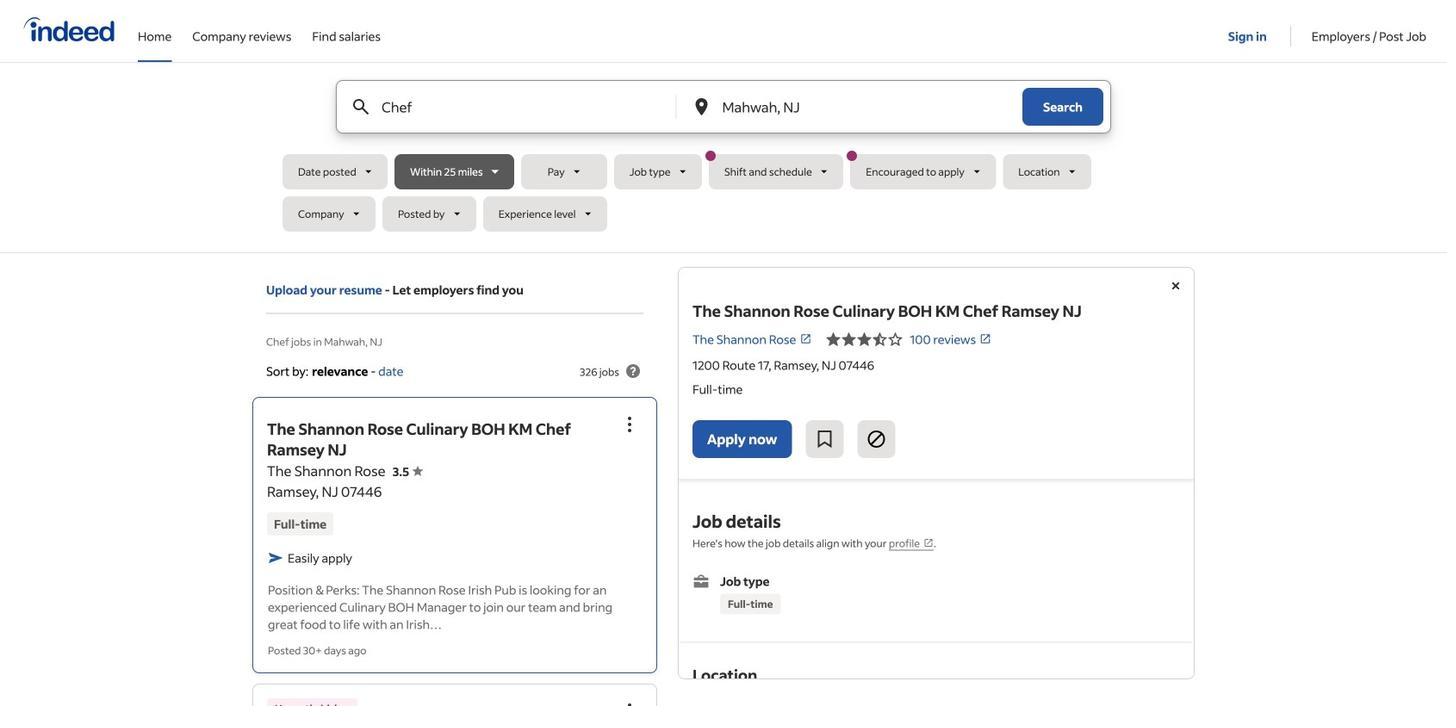 Task type: describe. For each thing, give the bounding box(es) containing it.
job actions for the shannon rose culinary boh km chef ramsey nj is collapsed image
[[619, 414, 640, 435]]

job preferences (opens in a new window) image
[[924, 538, 934, 548]]

not interested image
[[866, 429, 887, 450]]

3.5 out of 5 stars. link to 100 reviews company ratings (opens in a new tab) image
[[980, 333, 992, 345]]

Edit location text field
[[719, 81, 988, 133]]

3.5 out of 5 stars image
[[826, 329, 903, 350]]



Task type: locate. For each thing, give the bounding box(es) containing it.
search: Job title, keywords, or company text field
[[378, 81, 647, 133]]

save this job image
[[815, 429, 835, 450]]

the shannon rose (opens in a new tab) image
[[800, 333, 812, 345]]

close job details image
[[1166, 276, 1186, 296]]

job actions for chef is collapsed image
[[619, 701, 640, 706]]

3.5 out of five stars rating image
[[393, 464, 423, 479]]

help icon image
[[623, 361, 644, 382]]

None search field
[[283, 80, 1165, 239]]



Task type: vqa. For each thing, say whether or not it's contained in the screenshot.
help icon
yes



